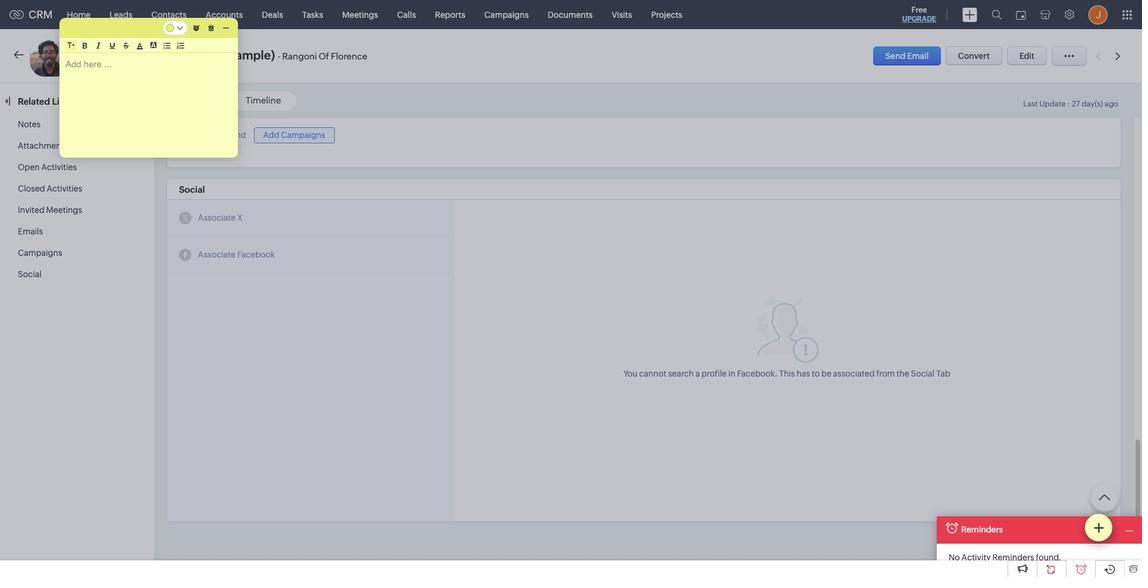 Task type: describe. For each thing, give the bounding box(es) containing it.
x
[[237, 213, 243, 223]]

email
[[908, 51, 929, 61]]

related
[[18, 96, 50, 107]]

0 vertical spatial reminders
[[962, 525, 1004, 534]]

search image
[[992, 10, 1002, 20]]

:
[[1068, 99, 1071, 108]]

invited meetings
[[18, 205, 82, 215]]

activities for open activities
[[41, 163, 77, 172]]

reports
[[435, 10, 466, 19]]

1 horizontal spatial meetings
[[342, 10, 378, 19]]

(sample)
[[224, 48, 275, 62]]

profile
[[702, 369, 727, 378]]

calendar image
[[1017, 10, 1027, 19]]

last update : 27 day(s) ago
[[1024, 99, 1119, 108]]

0 vertical spatial social
[[179, 184, 205, 194]]

closed
[[18, 184, 45, 193]]

0 vertical spatial campaigns link
[[475, 0, 539, 29]]

0 horizontal spatial meetings
[[46, 205, 82, 215]]

1 vertical spatial facebook
[[738, 369, 775, 378]]

has
[[797, 369, 811, 378]]

related list
[[18, 96, 69, 107]]

campaigns inside add campaigns "link"
[[281, 130, 326, 140]]

0 vertical spatial facebook
[[237, 250, 275, 260]]

closed activities link
[[18, 184, 82, 193]]

be
[[822, 369, 832, 378]]

notes link
[[18, 120, 41, 129]]

deals
[[262, 10, 283, 19]]

emails link
[[18, 227, 43, 236]]

leads link
[[100, 0, 142, 29]]

meetings link
[[333, 0, 388, 29]]

send email
[[886, 51, 929, 61]]

documents
[[548, 10, 593, 19]]

profile element
[[1082, 0, 1115, 29]]

0 horizontal spatial social
[[18, 270, 42, 279]]

2 horizontal spatial social
[[912, 369, 935, 378]]

open activities
[[18, 163, 77, 172]]

create menu element
[[956, 0, 985, 29]]

projects
[[652, 10, 683, 19]]

free
[[912, 5, 928, 14]]

leads
[[110, 10, 133, 19]]

accounts
[[206, 10, 243, 19]]

0 vertical spatial campaigns
[[485, 10, 529, 19]]

0 horizontal spatial campaigns
[[18, 248, 62, 258]]

cannot
[[640, 369, 667, 378]]

upgrade
[[903, 15, 937, 23]]

maclead
[[173, 48, 221, 62]]

associate facebook
[[198, 250, 275, 260]]

add campaigns link
[[254, 127, 335, 143]]

emails
[[18, 227, 43, 236]]

create new sticky note image
[[1094, 523, 1105, 533]]

mr.
[[80, 48, 99, 62]]

crm
[[29, 8, 53, 21]]

associate x
[[198, 213, 243, 223]]

calls
[[397, 10, 416, 19]]

open
[[18, 163, 40, 172]]

convert button
[[946, 46, 1003, 65]]

search
[[669, 369, 694, 378]]

home
[[67, 10, 91, 19]]

add
[[263, 130, 279, 140]]

projects link
[[642, 0, 692, 29]]

in
[[729, 369, 736, 378]]

.
[[775, 369, 778, 378]]

no for no records found
[[179, 131, 190, 140]]

day(s)
[[1082, 99, 1104, 108]]

florence
[[331, 51, 367, 61]]

send
[[886, 51, 906, 61]]

from
[[877, 369, 895, 378]]

crm link
[[10, 8, 53, 21]]

documents link
[[539, 0, 603, 29]]

the
[[897, 369, 910, 378]]

mr. christopher maclead (sample) - rangoni of florence
[[80, 48, 367, 62]]

invited meetings link
[[18, 205, 82, 215]]

27
[[1072, 99, 1081, 108]]

no activity reminders found.
[[949, 553, 1062, 563]]

edit button
[[1008, 46, 1048, 65]]

last
[[1024, 99, 1039, 108]]

attachments link
[[18, 141, 68, 151]]

associate for x
[[198, 213, 236, 223]]

no records found
[[179, 131, 246, 140]]



Task type: locate. For each thing, give the bounding box(es) containing it.
send email button
[[874, 46, 941, 65]]

create menu image
[[963, 7, 978, 22]]

meetings
[[342, 10, 378, 19], [46, 205, 82, 215]]

home link
[[57, 0, 100, 29]]

facebook
[[237, 250, 275, 260], [738, 369, 775, 378]]

0 vertical spatial no
[[179, 131, 190, 140]]

tasks link
[[293, 0, 333, 29]]

profile image
[[1089, 5, 1108, 24]]

reminders up activity
[[962, 525, 1004, 534]]

update
[[1040, 99, 1067, 108]]

rangoni
[[282, 51, 317, 61]]

closed activities
[[18, 184, 82, 193]]

social link
[[18, 270, 42, 279]]

search element
[[985, 0, 1010, 29]]

2 vertical spatial campaigns
[[18, 248, 62, 258]]

tab
[[937, 369, 951, 378]]

2 associate from the top
[[198, 250, 236, 260]]

reminder image
[[193, 25, 200, 31]]

to
[[812, 369, 820, 378]]

calls link
[[388, 0, 426, 29]]

associate for facebook
[[198, 250, 236, 260]]

you cannot search a profile in facebook . this has to be associated from the social tab
[[624, 369, 951, 378]]

1 horizontal spatial facebook
[[738, 369, 775, 378]]

activities up closed activities link
[[41, 163, 77, 172]]

no left the records
[[179, 131, 190, 140]]

social up associate x
[[179, 184, 205, 194]]

found.
[[1037, 553, 1062, 563]]

reminders left found.
[[993, 553, 1035, 563]]

edit
[[1020, 51, 1035, 61]]

delete image
[[208, 25, 214, 31]]

attachments
[[18, 141, 68, 151]]

activity
[[962, 553, 991, 563]]

found
[[223, 131, 246, 140]]

list
[[52, 96, 67, 107]]

1 horizontal spatial no
[[949, 553, 961, 563]]

accounts link
[[196, 0, 253, 29]]

next record image
[[1116, 52, 1124, 60]]

0 horizontal spatial facebook
[[237, 250, 275, 260]]

1 vertical spatial activities
[[47, 184, 82, 193]]

1 associate from the top
[[198, 213, 236, 223]]

1 vertical spatial associate
[[198, 250, 236, 260]]

None field
[[67, 40, 75, 50]]

contacts
[[152, 10, 187, 19]]

associate
[[198, 213, 236, 223], [198, 250, 236, 260]]

reminders
[[962, 525, 1004, 534], [993, 553, 1035, 563]]

0 horizontal spatial no
[[179, 131, 190, 140]]

1 vertical spatial social
[[18, 270, 42, 279]]

campaigns down emails
[[18, 248, 62, 258]]

open activities link
[[18, 163, 77, 172]]

invited
[[18, 205, 45, 215]]

-
[[278, 51, 281, 61]]

campaigns right reports
[[485, 10, 529, 19]]

2 horizontal spatial campaigns
[[485, 10, 529, 19]]

campaigns link right reports
[[475, 0, 539, 29]]

timeline
[[246, 95, 281, 105]]

1 vertical spatial campaigns link
[[18, 248, 62, 258]]

no
[[179, 131, 190, 140], [949, 553, 961, 563]]

facebook right in
[[738, 369, 775, 378]]

associate down associate x
[[198, 250, 236, 260]]

this
[[780, 369, 796, 378]]

0 vertical spatial meetings
[[342, 10, 378, 19]]

campaigns
[[485, 10, 529, 19], [281, 130, 326, 140], [18, 248, 62, 258]]

0 vertical spatial associate
[[198, 213, 236, 223]]

1 vertical spatial campaigns
[[281, 130, 326, 140]]

0 vertical spatial activities
[[41, 163, 77, 172]]

visits
[[612, 10, 633, 19]]

of
[[319, 51, 329, 61]]

contacts link
[[142, 0, 196, 29]]

convert
[[959, 51, 990, 61]]

meetings down closed activities
[[46, 205, 82, 215]]

add campaigns
[[263, 130, 326, 140]]

you
[[624, 369, 638, 378]]

1 vertical spatial reminders
[[993, 553, 1035, 563]]

1 horizontal spatial campaigns link
[[475, 0, 539, 29]]

2 vertical spatial social
[[912, 369, 935, 378]]

1 horizontal spatial social
[[179, 184, 205, 194]]

visits link
[[603, 0, 642, 29]]

reports link
[[426, 0, 475, 29]]

campaigns right add
[[281, 130, 326, 140]]

0 horizontal spatial campaigns link
[[18, 248, 62, 258]]

social down emails
[[18, 270, 42, 279]]

activities up invited meetings link
[[47, 184, 82, 193]]

ago
[[1105, 99, 1119, 108]]

tasks
[[302, 10, 323, 19]]

deals link
[[253, 0, 293, 29]]

social right the
[[912, 369, 935, 378]]

1 vertical spatial meetings
[[46, 205, 82, 215]]

no left activity
[[949, 553, 961, 563]]

free upgrade
[[903, 5, 937, 23]]

notes
[[18, 120, 41, 129]]

activities for closed activities
[[47, 184, 82, 193]]

associate left x
[[198, 213, 236, 223]]

campaigns link down emails
[[18, 248, 62, 258]]

records
[[192, 131, 221, 140]]

1 horizontal spatial campaigns
[[281, 130, 326, 140]]

christopher
[[102, 48, 170, 62]]

social
[[179, 184, 205, 194], [18, 270, 42, 279], [912, 369, 935, 378]]

associated
[[834, 369, 875, 378]]

campaigns link
[[475, 0, 539, 29], [18, 248, 62, 258]]

meetings up florence
[[342, 10, 378, 19]]

a
[[696, 369, 700, 378]]

1 vertical spatial no
[[949, 553, 961, 563]]

no for no activity reminders found.
[[949, 553, 961, 563]]

timeline link
[[246, 95, 281, 105]]

facebook down x
[[237, 250, 275, 260]]



Task type: vqa. For each thing, say whether or not it's contained in the screenshot.
Emails
yes



